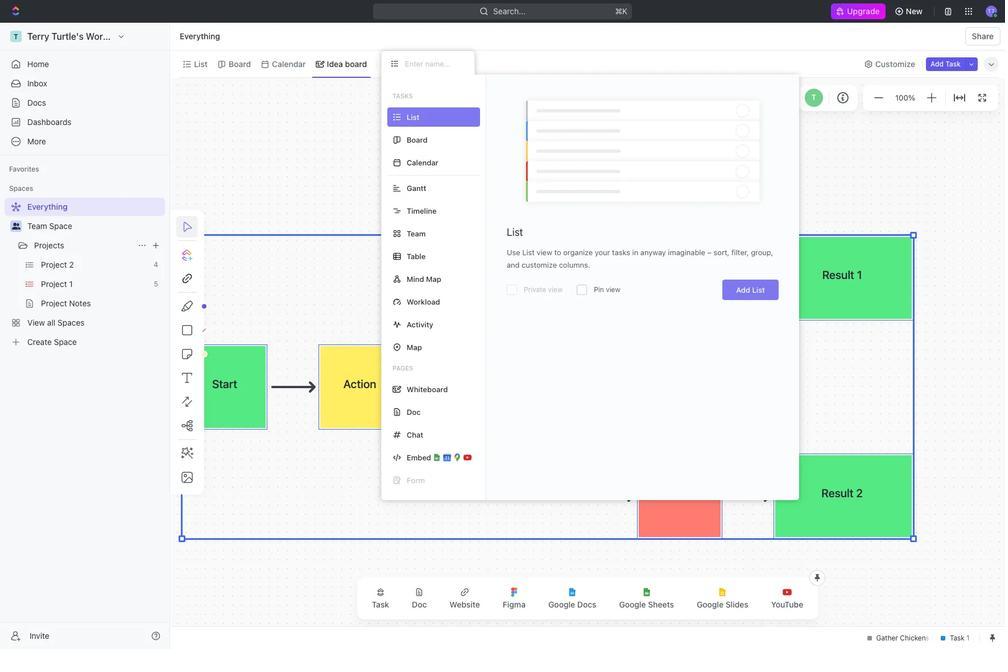 Task type: describe. For each thing, give the bounding box(es) containing it.
customize button
[[861, 56, 919, 72]]

favorites
[[9, 165, 39, 174]]

filter,
[[732, 248, 749, 257]]

table
[[407, 252, 426, 261]]

group,
[[751, 248, 774, 257]]

inbox
[[27, 79, 47, 88]]

1 horizontal spatial task
[[946, 59, 961, 68]]

list up use
[[507, 226, 523, 238]]

team for team
[[407, 229, 426, 238]]

share button
[[965, 27, 1001, 46]]

1 horizontal spatial map
[[426, 275, 441, 284]]

100%
[[896, 93, 916, 102]]

0 horizontal spatial calendar
[[272, 59, 306, 69]]

to
[[555, 248, 561, 257]]

sidebar navigation
[[0, 23, 170, 650]]

use list view to organize your tasks in anyway imaginable – sort, filter, group, and customize columns.
[[507, 248, 774, 270]]

dashboards link
[[5, 113, 165, 131]]

add task button
[[926, 57, 966, 71]]

1 vertical spatial calendar
[[407, 158, 439, 167]]

google slides button
[[688, 582, 758, 617]]

workload
[[407, 297, 440, 306]]

view button
[[381, 51, 418, 77]]

0 horizontal spatial map
[[407, 343, 422, 352]]

youtube
[[772, 600, 804, 610]]

anyway
[[641, 248, 666, 257]]

google slides
[[697, 600, 749, 610]]

in
[[633, 248, 639, 257]]

private
[[524, 286, 546, 294]]

mind
[[407, 275, 424, 284]]

share
[[972, 31, 994, 41]]

team space link
[[27, 217, 163, 236]]

doc button
[[403, 582, 436, 617]]

google for google sheets
[[619, 600, 646, 610]]

calendar link
[[270, 56, 306, 72]]

view inside use list view to organize your tasks in anyway imaginable – sort, filter, group, and customize columns.
[[537, 248, 553, 257]]

google docs button
[[539, 582, 606, 617]]

list down everything link
[[194, 59, 208, 69]]

view for private
[[548, 286, 563, 294]]

customize
[[522, 261, 557, 270]]

view
[[396, 59, 414, 69]]

1 horizontal spatial board
[[407, 135, 428, 144]]

sheets
[[648, 600, 674, 610]]

tree inside sidebar navigation
[[5, 198, 165, 352]]

home link
[[5, 55, 165, 73]]

embed
[[407, 453, 431, 462]]

new button
[[890, 2, 930, 20]]

add for add list
[[736, 286, 751, 295]]

invite
[[30, 631, 49, 641]]

user group image
[[12, 223, 20, 230]]

use
[[507, 248, 520, 257]]

add list
[[736, 286, 765, 295]]

spaces
[[9, 184, 33, 193]]

imaginable
[[668, 248, 706, 257]]

youtube button
[[762, 582, 813, 617]]

inbox link
[[5, 75, 165, 93]]

form
[[407, 476, 425, 485]]

google sheets button
[[610, 582, 683, 617]]

organize
[[563, 248, 593, 257]]

pages
[[393, 365, 413, 372]]

chat
[[407, 430, 424, 440]]

list down group, on the right top of page
[[753, 286, 765, 295]]

slides
[[726, 600, 749, 610]]

new
[[906, 6, 923, 16]]

list inside use list view to organize your tasks in anyway imaginable – sort, filter, group, and customize columns.
[[522, 248, 535, 257]]

view for pin
[[606, 286, 621, 294]]

mind map
[[407, 275, 441, 284]]



Task type: vqa. For each thing, say whether or not it's contained in the screenshot.
the bottommost Doc
yes



Task type: locate. For each thing, give the bounding box(es) containing it.
timeline
[[407, 206, 437, 215]]

customize
[[876, 59, 916, 69]]

google for google slides
[[697, 600, 724, 610]]

gantt
[[407, 184, 426, 193]]

board link
[[226, 56, 251, 72]]

doc inside button
[[412, 600, 427, 610]]

1 vertical spatial add
[[736, 286, 751, 295]]

0 horizontal spatial team
[[27, 221, 47, 231]]

team up table
[[407, 229, 426, 238]]

view left to
[[537, 248, 553, 257]]

idea board
[[327, 59, 367, 69]]

google for google docs
[[549, 600, 575, 610]]

search...
[[493, 6, 526, 16]]

0 horizontal spatial docs
[[27, 98, 46, 108]]

idea
[[327, 59, 343, 69]]

docs inside button
[[577, 600, 597, 610]]

2 horizontal spatial google
[[697, 600, 724, 610]]

doc up chat
[[407, 408, 421, 417]]

1 vertical spatial task
[[372, 600, 389, 610]]

team right 'user group' image
[[27, 221, 47, 231]]

1 horizontal spatial docs
[[577, 600, 597, 610]]

1 vertical spatial docs
[[577, 600, 597, 610]]

1 google from the left
[[549, 600, 575, 610]]

list link
[[192, 56, 208, 72]]

0 horizontal spatial add
[[736, 286, 751, 295]]

map down activity
[[407, 343, 422, 352]]

everything
[[180, 31, 220, 41]]

0 vertical spatial doc
[[407, 408, 421, 417]]

team for team space
[[27, 221, 47, 231]]

calendar
[[272, 59, 306, 69], [407, 158, 439, 167]]

Enter name... field
[[404, 59, 465, 69]]

3 google from the left
[[697, 600, 724, 610]]

home
[[27, 59, 49, 69]]

idea board link
[[325, 56, 367, 72]]

task
[[946, 59, 961, 68], [372, 600, 389, 610]]

board right list link
[[229, 59, 251, 69]]

0 vertical spatial task
[[946, 59, 961, 68]]

0 vertical spatial board
[[229, 59, 251, 69]]

add
[[931, 59, 944, 68], [736, 286, 751, 295]]

google sheets
[[619, 600, 674, 610]]

tasks
[[612, 248, 631, 257]]

add task
[[931, 59, 961, 68]]

1 horizontal spatial add
[[931, 59, 944, 68]]

view button
[[381, 56, 418, 72]]

map right mind
[[426, 275, 441, 284]]

google docs
[[549, 600, 597, 610]]

2 google from the left
[[619, 600, 646, 610]]

google inside 'button'
[[619, 600, 646, 610]]

space
[[49, 221, 72, 231]]

upgrade link
[[832, 3, 886, 19]]

projects link
[[34, 237, 133, 255]]

favorites button
[[5, 163, 44, 176]]

pin
[[594, 286, 604, 294]]

0 vertical spatial map
[[426, 275, 441, 284]]

1 vertical spatial doc
[[412, 600, 427, 610]]

upgrade
[[847, 6, 880, 16]]

task button
[[363, 582, 398, 617]]

list
[[194, 59, 208, 69], [507, 226, 523, 238], [522, 248, 535, 257], [753, 286, 765, 295]]

dashboards
[[27, 117, 71, 127]]

website
[[450, 600, 480, 610]]

sort,
[[714, 248, 730, 257]]

activity
[[407, 320, 434, 329]]

team space
[[27, 221, 72, 231]]

docs link
[[5, 94, 165, 112]]

tasks
[[393, 92, 413, 100]]

docs
[[27, 98, 46, 108], [577, 600, 597, 610]]

team inside 'link'
[[27, 221, 47, 231]]

0 vertical spatial add
[[931, 59, 944, 68]]

doc
[[407, 408, 421, 417], [412, 600, 427, 610]]

1 vertical spatial board
[[407, 135, 428, 144]]

tree containing team space
[[5, 198, 165, 352]]

0 vertical spatial docs
[[27, 98, 46, 108]]

private view
[[524, 286, 563, 294]]

0 horizontal spatial task
[[372, 600, 389, 610]]

100% button
[[893, 91, 918, 105]]

1 horizontal spatial google
[[619, 600, 646, 610]]

everything link
[[177, 30, 223, 43]]

map
[[426, 275, 441, 284], [407, 343, 422, 352]]

0 horizontal spatial google
[[549, 600, 575, 610]]

list right use
[[522, 248, 535, 257]]

tree
[[5, 198, 165, 352]]

0 vertical spatial calendar
[[272, 59, 306, 69]]

website button
[[441, 582, 489, 617]]

google left sheets
[[619, 600, 646, 610]]

projects
[[34, 241, 64, 250]]

–
[[708, 248, 712, 257]]

figma button
[[494, 582, 535, 617]]

add for add task
[[931, 59, 944, 68]]

google right figma
[[549, 600, 575, 610]]

team
[[27, 221, 47, 231], [407, 229, 426, 238]]

0 horizontal spatial board
[[229, 59, 251, 69]]

t
[[812, 93, 817, 102]]

doc right task button
[[412, 600, 427, 610]]

1 horizontal spatial calendar
[[407, 158, 439, 167]]

calendar up gantt
[[407, 158, 439, 167]]

board
[[345, 59, 367, 69]]

1 vertical spatial map
[[407, 343, 422, 352]]

⌘k
[[615, 6, 628, 16]]

view right private
[[548, 286, 563, 294]]

1 horizontal spatial team
[[407, 229, 426, 238]]

google
[[549, 600, 575, 610], [619, 600, 646, 610], [697, 600, 724, 610]]

add inside button
[[931, 59, 944, 68]]

your
[[595, 248, 610, 257]]

and
[[507, 261, 520, 270]]

view
[[537, 248, 553, 257], [548, 286, 563, 294], [606, 286, 621, 294]]

docs inside sidebar navigation
[[27, 98, 46, 108]]

columns.
[[559, 261, 590, 270]]

calendar left "idea"
[[272, 59, 306, 69]]

pin view
[[594, 286, 621, 294]]

whiteboard
[[407, 385, 448, 394]]

board down tasks
[[407, 135, 428, 144]]

add right customize
[[931, 59, 944, 68]]

view right pin
[[606, 286, 621, 294]]

add down filter,
[[736, 286, 751, 295]]

google left slides
[[697, 600, 724, 610]]

figma
[[503, 600, 526, 610]]



